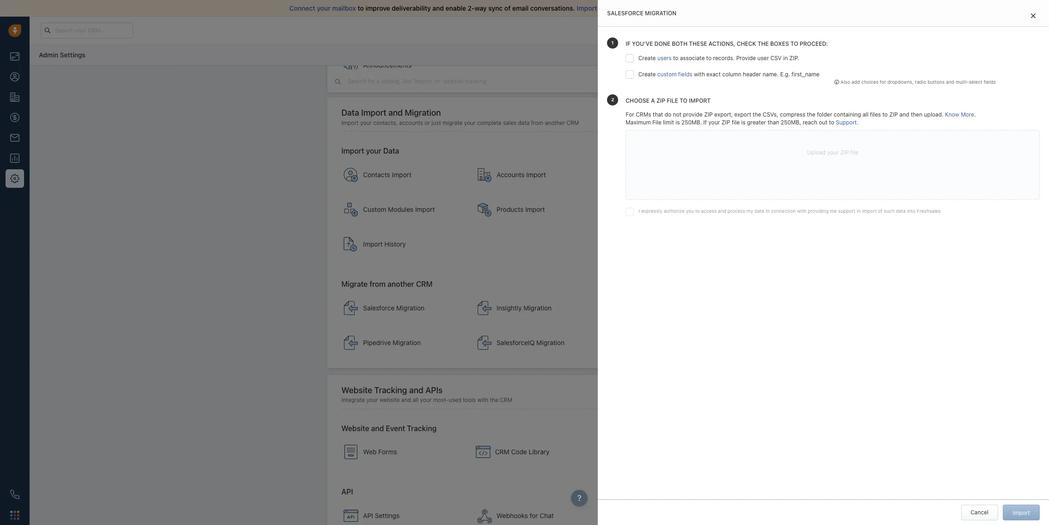Task type: locate. For each thing, give the bounding box(es) containing it.
crm inside the data import and migration import your contacts, accounts or just migrate your complete sales data from another crm
[[567, 119, 579, 126]]

migration right the salesforce
[[396, 304, 425, 312]]

2 horizontal spatial the
[[807, 111, 816, 118]]

in
[[784, 55, 788, 62]]

accounts
[[497, 171, 525, 178]]

your up the contacts
[[366, 147, 382, 155]]

migration left don't
[[645, 10, 677, 17]]

migration for salesforce migration
[[396, 304, 425, 312]]

the inside website tracking and apis integrate your website and all your most-used tools with the crm
[[490, 397, 499, 404]]

0 vertical spatial another
[[545, 119, 565, 126]]

0 vertical spatial data
[[640, 4, 654, 12]]

or
[[425, 119, 430, 126]]

0 vertical spatial sales
[[623, 4, 639, 12]]

sales inside the data import and migration import your contacts, accounts or just migrate your complete sales data from another crm
[[503, 119, 517, 126]]

all for import
[[599, 4, 606, 12]]

improve
[[366, 4, 390, 12]]

all left files
[[863, 111, 869, 118]]

your
[[317, 4, 331, 12], [608, 4, 621, 12], [709, 119, 720, 126], [360, 119, 372, 126], [464, 119, 476, 126], [366, 147, 382, 155], [367, 397, 378, 404], [420, 397, 432, 404]]

announcements
[[363, 61, 412, 69]]

these
[[689, 40, 708, 47]]

column
[[723, 71, 742, 78]]

and left event
[[371, 424, 384, 432]]

products
[[497, 205, 524, 213]]

the right tools
[[490, 397, 499, 404]]

1 horizontal spatial sales
[[623, 4, 639, 12]]

0 horizontal spatial with
[[478, 397, 489, 404]]

1 horizontal spatial fields
[[984, 79, 996, 85]]

migration right pipedrive
[[393, 338, 421, 346]]

migration right salesforceiq
[[537, 338, 565, 346]]

. down 'containing'
[[857, 119, 859, 126]]

insightly migration
[[497, 304, 552, 312]]

data up contacts import
[[383, 147, 399, 155]]

the up greater
[[753, 111, 762, 118]]

import right keep track of every import you've ever done, with record-level details icon at the left
[[363, 240, 383, 248]]

website for tracking
[[342, 385, 372, 395]]

0 horizontal spatial from
[[370, 280, 386, 288]]

apis
[[426, 385, 443, 395]]

bring all your sales data from pipedrive using a zip file image
[[344, 335, 359, 350]]

check
[[737, 40, 756, 47]]

web forms link
[[339, 436, 469, 468]]

0 vertical spatial with
[[695, 71, 706, 78]]

multi-
[[956, 79, 969, 85]]

0 vertical spatial create
[[639, 55, 656, 62]]

1 vertical spatial with
[[478, 397, 489, 404]]

accounts
[[399, 119, 423, 126]]

website inside website tracking and apis integrate your website and all your most-used tools with the crm
[[342, 385, 372, 395]]

users
[[630, 205, 648, 213]]

compress
[[780, 111, 806, 118]]

also
[[841, 79, 851, 85]]

fields
[[679, 71, 693, 78], [984, 79, 996, 85]]

0 vertical spatial file
[[667, 97, 679, 104]]

0 horizontal spatial sales
[[503, 119, 517, 126]]

sync
[[489, 4, 503, 12]]

and up contacts,
[[389, 108, 403, 118]]

1 horizontal spatial .
[[975, 111, 976, 118]]

settings right tokens to access chat and crm apis image
[[375, 512, 400, 520]]

from inside the data import and migration import your contacts, accounts or just migrate your complete sales data from another crm
[[531, 119, 544, 126]]

pipedrive migration
[[363, 338, 421, 346]]

1 vertical spatial sales
[[503, 119, 517, 126]]

api right tokens to access chat and crm apis image
[[363, 512, 373, 520]]

1 horizontal spatial with
[[695, 71, 706, 78]]

and left then
[[900, 111, 910, 118]]

your right migrate
[[464, 119, 476, 126]]

1 create from the top
[[639, 55, 656, 62]]

upload.
[[924, 111, 944, 118]]

create for create custom fields with exact column header name. e.g. first_name
[[639, 71, 656, 78]]

your inside for crms that do not provide zip export, export the csvs, compress the folder containing all files to zip and then upload. know more . maximum file limit is 250mb. if your zip file is greater than 250mb, reach out to support .
[[709, 119, 720, 126]]

all left salesforce
[[599, 4, 606, 12]]

1 horizontal spatial all
[[599, 4, 606, 12]]

know more link
[[945, 111, 975, 118]]

0 horizontal spatial data
[[518, 119, 530, 126]]

the up reach
[[807, 111, 816, 118]]

admin settings
[[39, 51, 85, 59]]

api for api settings
[[363, 512, 373, 520]]

out
[[819, 119, 828, 126]]

0 horizontal spatial data
[[342, 108, 359, 118]]

all for containing
[[863, 111, 869, 118]]

1 vertical spatial api
[[363, 512, 373, 520]]

phone image
[[10, 490, 19, 499]]

close image
[[1032, 13, 1036, 19]]

250mb,
[[781, 119, 802, 126]]

for
[[626, 111, 635, 118]]

2 vertical spatial from
[[370, 280, 386, 288]]

with right tools
[[478, 397, 489, 404]]

1 website from the top
[[342, 385, 372, 395]]

file up do
[[667, 97, 679, 104]]

api
[[342, 488, 353, 496], [363, 512, 373, 520]]

1 vertical spatial create
[[639, 71, 656, 78]]

fields right select
[[984, 79, 996, 85]]

sales right complete
[[503, 119, 517, 126]]

tracking
[[374, 385, 407, 395], [407, 424, 437, 432]]

export,
[[715, 111, 733, 118]]

1 horizontal spatial for
[[880, 79, 886, 85]]

data right complete
[[518, 119, 530, 126]]

settings right "admin"
[[60, 51, 85, 59]]

1 vertical spatial website
[[342, 424, 369, 432]]

1 vertical spatial all
[[863, 111, 869, 118]]

create down you've
[[639, 55, 656, 62]]

0 vertical spatial fields
[[679, 71, 693, 78]]

create for create users to associate to records. provide user csv in zip.
[[639, 55, 656, 62]]

import right products
[[525, 205, 545, 213]]

dropdowns,
[[888, 79, 914, 85]]

1 horizontal spatial another
[[545, 119, 565, 126]]

0 vertical spatial data
[[342, 108, 359, 118]]

0 horizontal spatial settings
[[60, 51, 85, 59]]

create left custom
[[639, 71, 656, 78]]

. right know
[[975, 111, 976, 118]]

explore plans
[[875, 26, 911, 33]]

website for and
[[342, 424, 369, 432]]

and right website
[[402, 397, 411, 404]]

actions,
[[709, 40, 736, 47]]

bring all your sales data from salesforceiq using a zip file image
[[477, 335, 492, 350]]

integrate
[[342, 397, 365, 404]]

used
[[449, 397, 462, 404]]

for left chat
[[530, 512, 538, 520]]

0 vertical spatial for
[[880, 79, 886, 85]]

0 horizontal spatial is
[[676, 119, 680, 126]]

all left most-
[[413, 397, 419, 404]]

data up import your data
[[342, 108, 359, 118]]

website up the automatically create contacts when website visitors sign up image
[[342, 424, 369, 432]]

1 vertical spatial settings
[[375, 512, 400, 520]]

explore
[[875, 26, 895, 33]]

another inside the data import and migration import your contacts, accounts or just migrate your complete sales data from another crm
[[545, 119, 565, 126]]

import
[[577, 4, 597, 12], [361, 108, 387, 118], [342, 119, 359, 126], [342, 147, 364, 155], [392, 171, 412, 178], [527, 171, 546, 178], [415, 205, 435, 213], [525, 205, 545, 213], [649, 205, 669, 213], [363, 240, 383, 248]]

0 horizontal spatial api
[[342, 488, 353, 496]]

0 horizontal spatial the
[[490, 397, 499, 404]]

explore plans link
[[870, 25, 916, 36]]

0 horizontal spatial all
[[413, 397, 419, 404]]

is down export
[[742, 119, 746, 126]]

that
[[653, 111, 663, 118]]

zip.
[[790, 55, 800, 62]]

1 horizontal spatial api
[[363, 512, 373, 520]]

provide
[[683, 111, 703, 118]]

to right users
[[674, 55, 679, 62]]

salesforce migration
[[608, 10, 677, 17]]

then
[[911, 111, 923, 118]]

0 vertical spatial website
[[342, 385, 372, 395]]

0 vertical spatial from
[[735, 4, 750, 12]]

0 vertical spatial tracking
[[374, 385, 407, 395]]

0 vertical spatial all
[[599, 4, 606, 12]]

migration right insightly
[[524, 304, 552, 312]]

250mb.
[[682, 119, 702, 126]]

1 vertical spatial for
[[530, 512, 538, 520]]

radio
[[915, 79, 927, 85]]

website
[[380, 397, 400, 404]]

sales left the so
[[623, 4, 639, 12]]

1 horizontal spatial file
[[732, 119, 740, 126]]

products import
[[497, 205, 545, 213]]

and left multi-
[[947, 79, 955, 85]]

create users to associate to records. provide user csv in zip.
[[639, 55, 800, 62]]

greater
[[747, 119, 766, 126]]

api up tokens to access chat and crm apis image
[[342, 488, 353, 496]]

keep track of every import you've ever done, with record-level details image
[[344, 237, 359, 252]]

settings for api settings
[[375, 512, 400, 520]]

to up not
[[680, 97, 688, 104]]

mailbox
[[332, 4, 356, 12]]

data inside the data import and migration import your contacts, accounts or just migrate your complete sales data from another crm
[[518, 119, 530, 126]]

2 create from the top
[[639, 71, 656, 78]]

0 horizontal spatial another
[[388, 280, 414, 288]]

your down apis on the left bottom of the page
[[420, 397, 432, 404]]

tracking inside website tracking and apis integrate your website and all your most-used tools with the crm
[[374, 385, 407, 395]]

your right if
[[709, 119, 720, 126]]

import your products using csv or xlsx files (sample csv available) image
[[477, 202, 492, 217]]

1 vertical spatial data
[[383, 147, 399, 155]]

2 website from the top
[[342, 424, 369, 432]]

migration for salesforceiq migration
[[537, 338, 565, 346]]

your left website
[[367, 397, 378, 404]]

all inside for crms that do not provide zip export, export the csvs, compress the folder containing all files to zip and then upload. know more . maximum file limit is 250mb. if your zip file is greater than 250mb, reach out to support .
[[863, 111, 869, 118]]

1 horizontal spatial is
[[742, 119, 746, 126]]

salesforce migration
[[363, 304, 425, 312]]

1 vertical spatial tracking
[[407, 424, 437, 432]]

migration inside the data import and migration import your contacts, accounts or just migrate your complete sales data from another crm
[[405, 108, 441, 118]]

1 vertical spatial from
[[531, 119, 544, 126]]

create custom fields with exact column header name. e.g. first_name
[[639, 71, 820, 78]]

chat
[[540, 512, 554, 520]]

bring all your sales data from insightly using a zip file image
[[477, 301, 492, 315]]

zip right a
[[657, 97, 666, 104]]

freshworks switcher image
[[10, 511, 19, 520]]

api inside api settings link
[[363, 512, 373, 520]]

website
[[342, 385, 372, 395], [342, 424, 369, 432]]

tracking up website
[[374, 385, 407, 395]]

settings
[[60, 51, 85, 59], [375, 512, 400, 520]]

tracking right event
[[407, 424, 437, 432]]

2 vertical spatial all
[[413, 397, 419, 404]]

limit
[[663, 119, 674, 126]]

library
[[529, 448, 550, 456]]

api settings link
[[339, 500, 469, 525]]

code
[[511, 448, 527, 456]]

migration for insightly migration
[[524, 304, 552, 312]]

0 vertical spatial api
[[342, 488, 353, 496]]

is down not
[[676, 119, 680, 126]]

1 vertical spatial data
[[518, 119, 530, 126]]

import up contacts,
[[361, 108, 387, 118]]

zip up if
[[704, 111, 713, 118]]

import your data
[[342, 147, 399, 155]]

choices
[[862, 79, 879, 85]]

not
[[673, 111, 682, 118]]

all inside website tracking and apis integrate your website and all your most-used tools with the crm
[[413, 397, 419, 404]]

import right users
[[649, 205, 669, 213]]

data left the so
[[640, 4, 654, 12]]

admin
[[39, 51, 58, 59]]

1 horizontal spatial from
[[531, 119, 544, 126]]

2 is from the left
[[742, 119, 746, 126]]

1 vertical spatial .
[[857, 119, 859, 126]]

forms
[[378, 448, 397, 456]]

your left mailbox
[[317, 4, 331, 12]]

deliverability
[[392, 4, 431, 12]]

api for api
[[342, 488, 353, 496]]

have
[[695, 4, 710, 12]]

settings inside api settings link
[[375, 512, 400, 520]]

1 horizontal spatial settings
[[375, 512, 400, 520]]

settings for admin settings
[[60, 51, 85, 59]]

Search your CRM... text field
[[41, 22, 133, 38]]

with left exact
[[695, 71, 706, 78]]

dialog
[[598, 0, 1050, 525]]

and left enable
[[433, 4, 444, 12]]

for right choices
[[880, 79, 886, 85]]

to left records. on the top of page
[[707, 55, 712, 62]]

cancel button
[[961, 505, 998, 520]]

2 horizontal spatial all
[[863, 111, 869, 118]]

website up integrate
[[342, 385, 372, 395]]

1 vertical spatial file
[[732, 119, 740, 126]]

file down export
[[732, 119, 740, 126]]

fields down associate
[[679, 71, 693, 78]]

migration up or
[[405, 108, 441, 118]]

0 vertical spatial settings
[[60, 51, 85, 59]]



Task type: vqa. For each thing, say whether or not it's contained in the screenshot.
right Settings
yes



Task type: describe. For each thing, give the bounding box(es) containing it.
import right conversations.
[[577, 4, 597, 12]]

connect
[[290, 4, 315, 12]]

Search for a setting, like 'import' or 'website tracking' text field
[[347, 77, 511, 86]]

import inside "link"
[[363, 240, 383, 248]]

accounts import
[[497, 171, 546, 178]]

tools
[[463, 397, 476, 404]]

phone element
[[6, 485, 24, 504]]

import your accounts using csv or xlsx files (sample csv available) image
[[477, 167, 492, 182]]

proceed:
[[800, 40, 828, 47]]

migration for salesforce migration
[[645, 10, 677, 17]]

event
[[386, 424, 405, 432]]

associate
[[681, 55, 705, 62]]

and inside the data import and migration import your contacts, accounts or just migrate your complete sales data from another crm
[[389, 108, 403, 118]]

and inside for crms that do not provide zip export, export the csvs, compress the folder containing all files to zip and then upload. know more . maximum file limit is 250mb. if your zip file is greater than 250mb, reach out to support .
[[900, 111, 910, 118]]

and left apis on the left bottom of the page
[[409, 385, 424, 395]]

records.
[[714, 55, 735, 62]]

complete
[[477, 119, 502, 126]]

import right accounts
[[527, 171, 546, 178]]

you've
[[632, 40, 653, 47]]

tokens to access chat and crm apis image
[[344, 508, 359, 523]]

1
[[612, 40, 614, 45]]

zip down export,
[[722, 119, 731, 126]]

so
[[656, 4, 663, 12]]

web
[[363, 448, 377, 456]]

import history
[[363, 240, 406, 248]]

e.g.
[[781, 71, 791, 78]]

contacts,
[[373, 119, 398, 126]]

webhooks for chat
[[497, 512, 554, 520]]

import your deals using csv or xlsx files (sample csv available) image
[[611, 167, 626, 182]]

add
[[852, 79, 860, 85]]

dialog containing salesforce migration
[[598, 0, 1050, 525]]

1 vertical spatial another
[[388, 280, 414, 288]]

1 horizontal spatial the
[[753, 111, 762, 118]]

scratch.
[[751, 4, 776, 12]]

migrate
[[342, 280, 368, 288]]

connect your mailbox to improve deliverability and enable 2-way sync of email conversations. import all your sales data so you don't have to start from scratch.
[[290, 4, 776, 12]]

1 vertical spatial fields
[[984, 79, 996, 85]]

users link
[[658, 55, 672, 62]]

for crms that do not provide zip export, export the csvs, compress the folder containing all files to zip and then upload. know more . maximum file limit is 250mb. if your zip file is greater than 250mb, reach out to support .
[[626, 111, 976, 126]]

api settings
[[363, 512, 400, 520]]

to right files
[[883, 111, 888, 118]]

a set of code libraries to add, track and update contacts image
[[476, 445, 491, 459]]

email
[[513, 4, 529, 12]]

if
[[704, 119, 707, 126]]

of
[[505, 4, 511, 12]]

announcements link
[[339, 49, 469, 81]]

salesforce
[[363, 304, 395, 312]]

crm inside website tracking and apis integrate your website and all your most-used tools with the crm
[[500, 397, 513, 404]]

reach
[[803, 119, 818, 126]]

csvs,
[[763, 111, 779, 118]]

migration for pipedrive migration
[[393, 338, 421, 346]]

also add choices for dropdowns, radio buttons and multi-select fields
[[841, 79, 996, 85]]

maximum
[[626, 119, 651, 126]]

to left the start
[[711, 4, 717, 12]]

if you've done both these actions, check the boxes to proceed:
[[626, 40, 828, 47]]

0 horizontal spatial .
[[857, 119, 859, 126]]

you
[[665, 4, 676, 12]]

import your contacts using csv or xlsx files (sample csv available) image
[[344, 167, 359, 182]]

with inside website tracking and apis integrate your website and all your most-used tools with the crm
[[478, 397, 489, 404]]

just
[[432, 119, 441, 126]]

contacts import
[[363, 171, 412, 178]]

header
[[744, 71, 762, 78]]

0 horizontal spatial for
[[530, 512, 538, 520]]

2
[[612, 97, 615, 102]]

salesforceiq migration
[[497, 338, 565, 346]]

data inside the data import and migration import your contacts, accounts or just migrate your complete sales data from another crm
[[342, 108, 359, 118]]

1 horizontal spatial data
[[640, 4, 654, 12]]

than
[[768, 119, 780, 126]]

0 horizontal spatial file
[[667, 97, 679, 104]]

zip right files
[[890, 111, 898, 118]]

info circled image
[[834, 79, 840, 84]]

custom
[[658, 71, 677, 78]]

1 is from the left
[[676, 119, 680, 126]]

1 horizontal spatial data
[[383, 147, 399, 155]]

custom fields link
[[658, 71, 693, 78]]

website tracking and apis integrate your website and all your most-used tools with the crm
[[342, 385, 513, 404]]

csv
[[771, 55, 782, 62]]

insightly
[[497, 304, 522, 312]]

2 horizontal spatial from
[[735, 4, 750, 12]]

files
[[870, 111, 881, 118]]

your up 1
[[608, 4, 621, 12]]

import right modules
[[415, 205, 435, 213]]

export
[[735, 111, 752, 118]]

plans
[[896, 26, 911, 33]]

import all your sales data link
[[577, 4, 656, 12]]

provide
[[737, 55, 757, 62]]

support
[[836, 119, 857, 126]]

0 horizontal spatial fields
[[679, 71, 693, 78]]

way
[[475, 4, 487, 12]]

use webhooks to notify yourself for replies, chat assignments, and more image
[[477, 508, 492, 523]]

select
[[969, 79, 983, 85]]

webhooks for chat link
[[473, 500, 602, 525]]

import your custom modules using csv or xlsx files (sample csv available) image
[[344, 202, 359, 217]]

to right mailbox
[[358, 4, 364, 12]]

salesforce
[[608, 10, 644, 17]]

first_name
[[792, 71, 820, 78]]

if
[[626, 40, 631, 47]]

file inside for crms that do not provide zip export, export the csvs, compress the folder containing all files to zip and then upload. know more . maximum file limit is 250mb. if your zip file is greater than 250mb, reach out to support .
[[732, 119, 740, 126]]

automatically create contacts when website visitors sign up image
[[344, 445, 359, 459]]

share news with your team without stepping away from the crm image
[[344, 58, 359, 73]]

import right the contacts
[[392, 171, 412, 178]]

crm code library link
[[471, 436, 601, 468]]

0 vertical spatial .
[[975, 111, 976, 118]]

don't
[[677, 4, 693, 12]]

connect your mailbox link
[[290, 4, 358, 12]]

a
[[651, 97, 655, 104]]

name.
[[763, 71, 779, 78]]

containing
[[834, 111, 861, 118]]

buttons
[[928, 79, 945, 85]]

to right "out"
[[829, 119, 835, 126]]

import up import your contacts using csv or xlsx files (sample csv available) image
[[342, 147, 364, 155]]

the
[[758, 40, 769, 47]]

import up import your data
[[342, 119, 359, 126]]

webhooks
[[497, 512, 528, 520]]

enable
[[446, 4, 466, 12]]

your left contacts,
[[360, 119, 372, 126]]

bring all your sales data from salesforce using a zip file image
[[344, 301, 359, 315]]

to
[[791, 40, 799, 47]]

choose a zip file to import
[[626, 97, 711, 104]]

conversations.
[[531, 4, 575, 12]]

history
[[385, 240, 406, 248]]

exact
[[707, 71, 721, 78]]

web forms
[[363, 448, 397, 456]]



